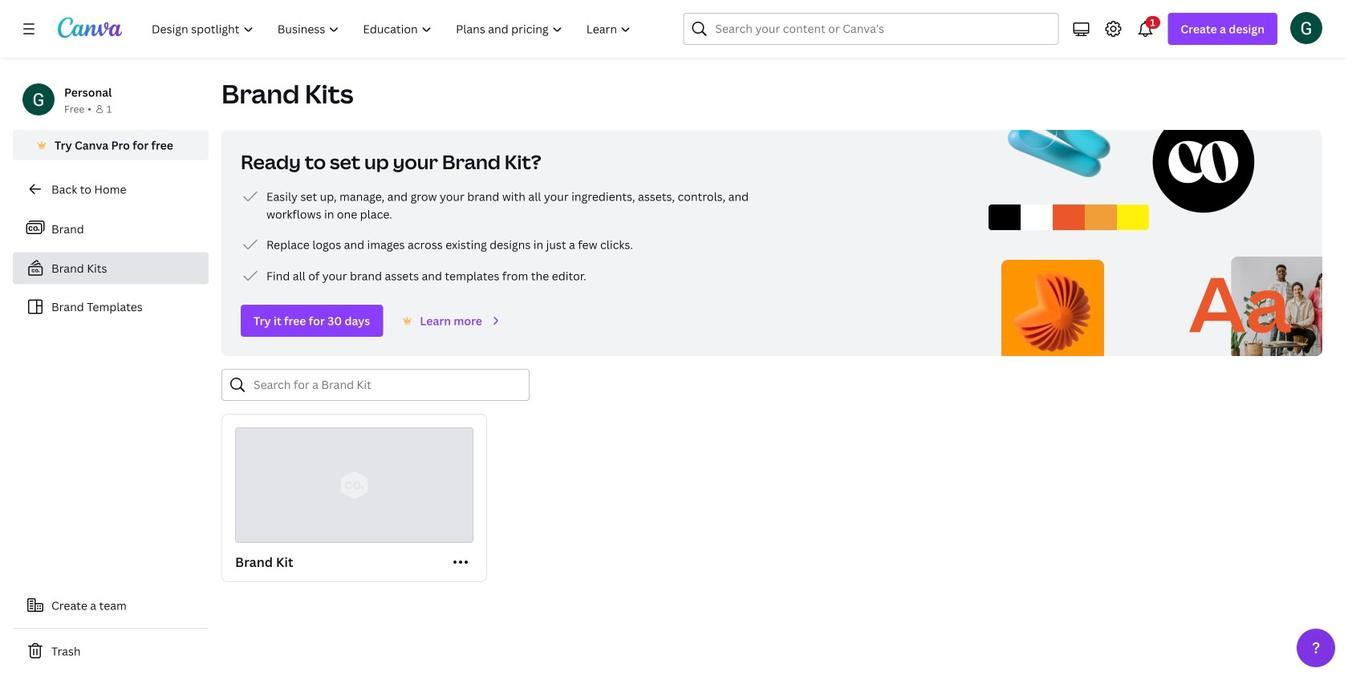 Task type: describe. For each thing, give the bounding box(es) containing it.
Search search field
[[716, 14, 1027, 44]]

0 horizontal spatial list
[[13, 212, 209, 323]]

top level navigation element
[[141, 13, 645, 45]]

1 horizontal spatial list
[[241, 187, 755, 286]]



Task type: vqa. For each thing, say whether or not it's contained in the screenshot.
the bottom unlink
no



Task type: locate. For each thing, give the bounding box(es) containing it.
None search field
[[683, 13, 1059, 45]]

greg robinson image
[[1291, 12, 1323, 44]]

list
[[241, 187, 755, 286], [13, 212, 209, 323]]

Search for a Brand Kit search field
[[254, 370, 519, 401]]



